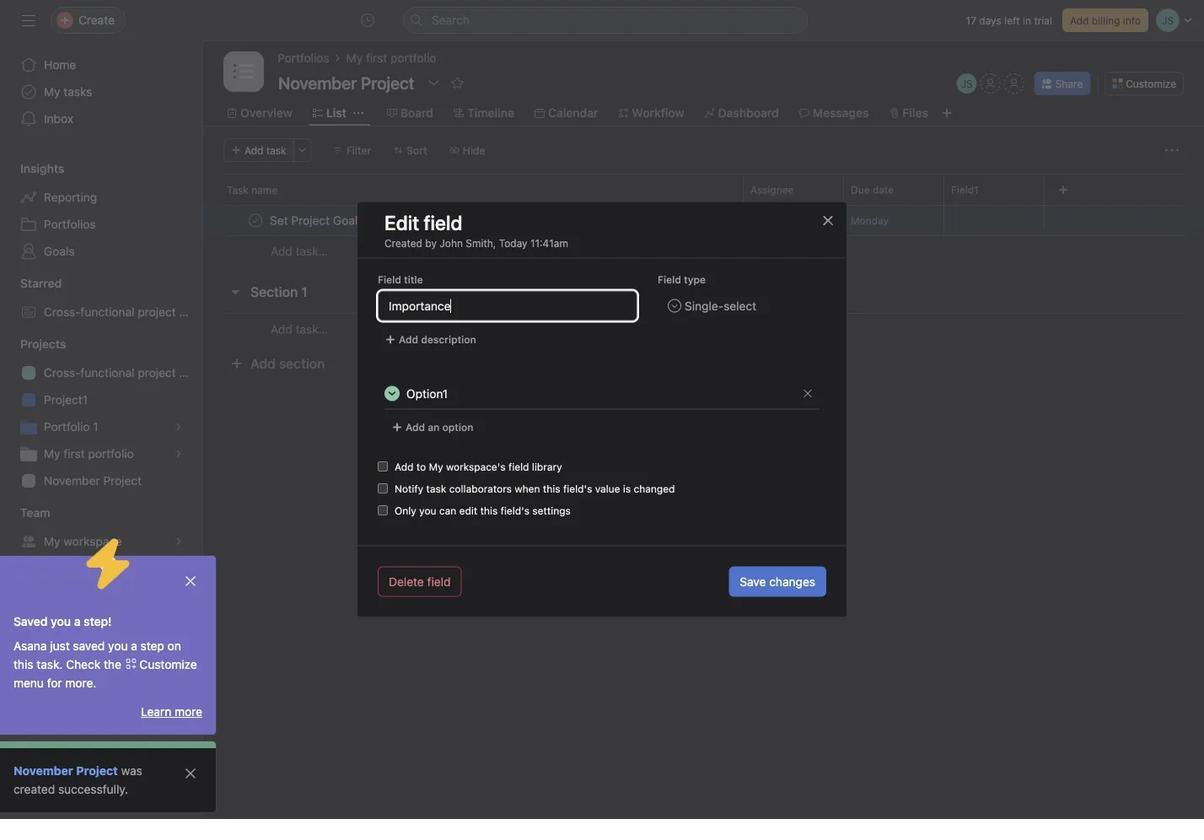 Task type: locate. For each thing, give the bounding box(es) containing it.
notify
[[395, 483, 424, 495]]

first inside projects 'element'
[[64, 447, 85, 461]]

this up the settings
[[543, 483, 561, 495]]

my right to
[[429, 461, 443, 473]]

2 vertical spatial you
[[108, 639, 128, 653]]

add task… inside header untitled section tree grid
[[271, 244, 328, 258]]

add up section 1 button
[[271, 244, 293, 258]]

1 project from the top
[[138, 305, 176, 319]]

add description button
[[378, 328, 484, 351]]

1 vertical spatial cross-functional project plan link
[[10, 359, 202, 386]]

0 vertical spatial portfolios link
[[278, 49, 330, 67]]

my left tasks at the left of the page
[[44, 85, 60, 99]]

0 horizontal spatial portfolios link
[[10, 211, 192, 238]]

0 vertical spatial functional
[[80, 305, 135, 319]]

john left smith
[[774, 215, 798, 227]]

this for edit
[[481, 505, 498, 517]]

plan inside projects 'element'
[[179, 366, 202, 380]]

add to starred image
[[451, 76, 465, 89]]

project down goals link
[[138, 305, 176, 319]]

first
[[366, 51, 387, 65], [64, 447, 85, 461]]

tasks
[[64, 85, 92, 99]]

2 add task… from the top
[[271, 322, 328, 336]]

this for when
[[543, 483, 561, 495]]

1 right section
[[301, 284, 308, 300]]

today
[[499, 237, 528, 249]]

1 vertical spatial this
[[481, 505, 498, 517]]

customize
[[140, 658, 197, 672]]

only you can edit this field's settings
[[395, 505, 571, 517]]

november project link up teams element
[[10, 467, 192, 494]]

Priority, Stage, Status… text field
[[378, 291, 638, 321]]

2 project from the top
[[138, 366, 176, 380]]

add task… button
[[271, 242, 328, 261], [271, 320, 328, 339]]

1 horizontal spatial portfolios link
[[278, 49, 330, 67]]

field for delete
[[427, 575, 451, 588]]

add left 'section'
[[251, 356, 276, 372]]

edit
[[385, 210, 419, 234]]

my for my tasks "link"
[[44, 85, 60, 99]]

1 add task… button from the top
[[271, 242, 328, 261]]

cross-functional project plan inside projects 'element'
[[44, 366, 202, 380]]

name
[[252, 184, 278, 196]]

this
[[543, 483, 561, 495], [481, 505, 498, 517], [13, 658, 33, 672]]

add inside "button"
[[251, 356, 276, 372]]

Type an option name field
[[400, 379, 796, 408]]

0 horizontal spatial first
[[64, 447, 85, 461]]

1 horizontal spatial field
[[658, 274, 682, 286]]

1 vertical spatial project
[[138, 366, 176, 380]]

portfolios down reporting
[[44, 217, 96, 231]]

0 vertical spatial cross-functional project plan
[[44, 305, 202, 319]]

2 horizontal spatial this
[[543, 483, 561, 495]]

add task… button down 'set project goals' text box
[[271, 242, 328, 261]]

1 vertical spatial functional
[[80, 366, 135, 380]]

plan
[[179, 305, 202, 319], [179, 366, 202, 380]]

1 horizontal spatial portfolio
[[391, 51, 436, 65]]

starred element
[[0, 268, 202, 329]]

0 vertical spatial cross-functional project plan link
[[10, 299, 202, 326]]

1 vertical spatial add task… row
[[203, 313, 1205, 345]]

1 vertical spatial portfolios link
[[10, 211, 192, 238]]

1 vertical spatial cross-
[[44, 366, 80, 380]]

project inside starred element
[[138, 305, 176, 319]]

november project link
[[10, 467, 192, 494], [13, 764, 118, 778]]

portfolio down portfolio 1 link
[[88, 447, 134, 461]]

0 vertical spatial project
[[103, 474, 142, 488]]

notify task collaborators when this field's value is changed
[[395, 483, 675, 495]]

close image
[[822, 214, 835, 227]]

board
[[401, 106, 434, 120]]

17
[[966, 14, 977, 26]]

1 vertical spatial project
[[76, 764, 118, 778]]

1
[[301, 284, 308, 300], [93, 420, 98, 434]]

field's left value
[[564, 483, 593, 495]]

1 vertical spatial my first portfolio
[[44, 447, 134, 461]]

1 horizontal spatial you
[[108, 639, 128, 653]]

1 vertical spatial add task…
[[271, 322, 328, 336]]

2 vertical spatial this
[[13, 658, 33, 672]]

my first portfolio link down the portfolio 1
[[10, 440, 192, 467]]

1 inside section 1 button
[[301, 284, 308, 300]]

task for notify
[[427, 483, 447, 495]]

0 vertical spatial project
[[138, 305, 176, 319]]

add task…
[[271, 244, 328, 258], [271, 322, 328, 336]]

you up the
[[108, 639, 128, 653]]

task…
[[296, 244, 328, 258], [296, 322, 328, 336]]

0 horizontal spatial 1
[[93, 420, 98, 434]]

this inside the asana just saved you a step on this task. check the
[[13, 658, 33, 672]]

0 horizontal spatial portfolios
[[44, 217, 96, 231]]

november project link up the invite
[[13, 764, 118, 778]]

goals link
[[10, 238, 192, 265]]

this up menu
[[13, 658, 33, 672]]

close image
[[184, 767, 197, 780]]

project up successfully.
[[76, 764, 118, 778]]

0 horizontal spatial this
[[13, 658, 33, 672]]

row
[[203, 174, 1205, 205], [224, 204, 1184, 206], [203, 205, 1205, 236]]

1 vertical spatial add task… button
[[271, 320, 328, 339]]

home
[[44, 58, 76, 72]]

1 vertical spatial field's
[[501, 505, 530, 517]]

functional down goals link
[[80, 305, 135, 319]]

cross-functional project plan link down goals link
[[10, 299, 202, 326]]

add billing info
[[1071, 14, 1141, 26]]

john
[[774, 215, 798, 227], [440, 237, 463, 249]]

you left can
[[419, 505, 437, 517]]

cross- down starred
[[44, 305, 80, 319]]

when
[[515, 483, 540, 495]]

november project up the invite
[[13, 764, 118, 778]]

Notify task collaborators when this field's value is changed checkbox
[[378, 483, 388, 494]]

1 vertical spatial plan
[[179, 366, 202, 380]]

0 vertical spatial you
[[419, 505, 437, 517]]

1 add task… from the top
[[271, 244, 328, 258]]

collapse task list for this section image
[[229, 285, 242, 299]]

0 vertical spatial my first portfolio link
[[346, 49, 436, 67]]

add task… row up type
[[203, 235, 1205, 267]]

project inside november project link
[[103, 474, 142, 488]]

john smith button
[[751, 210, 840, 231]]

asana
[[13, 639, 47, 653]]

workflow link
[[619, 104, 685, 122]]

0 vertical spatial add task…
[[271, 244, 328, 258]]

add down overview link
[[245, 144, 264, 156]]

portfolios link down reporting
[[10, 211, 192, 238]]

my for the bottom my first portfolio link
[[44, 447, 60, 461]]

1 plan from the top
[[179, 305, 202, 319]]

add to my workspace's field library
[[395, 461, 562, 473]]

learn more link
[[141, 705, 202, 719]]

save
[[740, 575, 766, 588]]

project
[[103, 474, 142, 488], [76, 764, 118, 778]]

add task… row
[[203, 235, 1205, 267], [203, 313, 1205, 345]]

2 horizontal spatial you
[[419, 505, 437, 517]]

smith
[[801, 215, 828, 227]]

info
[[1124, 14, 1141, 26]]

my tasks
[[44, 85, 92, 99]]

november project inside november project link
[[44, 474, 142, 488]]

you for only
[[419, 505, 437, 517]]

0 vertical spatial task
[[266, 144, 287, 156]]

hide sidebar image
[[22, 13, 35, 27]]

was created successfully.
[[13, 764, 142, 796]]

task down overview
[[266, 144, 287, 156]]

option
[[443, 421, 474, 433]]

a left step!
[[74, 615, 81, 629]]

check
[[66, 658, 101, 672]]

field left type
[[658, 274, 682, 286]]

add task… up 'section'
[[271, 322, 328, 336]]

portfolio
[[391, 51, 436, 65], [88, 447, 134, 461]]

0 vertical spatial my first portfolio
[[346, 51, 436, 65]]

task for add
[[266, 144, 287, 156]]

0 horizontal spatial my first portfolio link
[[10, 440, 192, 467]]

settings
[[533, 505, 571, 517]]

my tasks link
[[10, 78, 192, 105]]

portfolios link inside insights element
[[10, 211, 192, 238]]

task inside button
[[266, 144, 287, 156]]

files link
[[890, 104, 929, 122]]

0 vertical spatial 1
[[301, 284, 308, 300]]

plan inside starred element
[[179, 305, 202, 319]]

add task… button up 'section'
[[271, 320, 328, 339]]

share
[[1056, 78, 1083, 89]]

0 vertical spatial field's
[[564, 483, 593, 495]]

november project up teams element
[[44, 474, 142, 488]]

1 horizontal spatial my first portfolio
[[346, 51, 436, 65]]

1 vertical spatial you
[[51, 615, 71, 629]]

invite button
[[16, 782, 89, 812]]

cross- inside projects 'element'
[[44, 366, 80, 380]]

0 vertical spatial a
[[74, 615, 81, 629]]

1 vertical spatial 1
[[93, 420, 98, 434]]

0 vertical spatial task…
[[296, 244, 328, 258]]

in
[[1023, 14, 1032, 26]]

project inside 'element'
[[138, 366, 176, 380]]

1 vertical spatial a
[[131, 639, 137, 653]]

add section
[[251, 356, 325, 372]]

add section button
[[224, 348, 332, 379]]

my inside projects 'element'
[[44, 447, 60, 461]]

None text field
[[274, 67, 419, 98]]

john inside john smith button
[[774, 215, 798, 227]]

cross-functional project plan down goals link
[[44, 305, 202, 319]]

you for saved
[[51, 615, 71, 629]]

0 horizontal spatial field
[[378, 274, 401, 286]]

2 vertical spatial field
[[427, 575, 451, 588]]

saved you a step!
[[13, 615, 112, 629]]

1 vertical spatial first
[[64, 447, 85, 461]]

0 vertical spatial add task… button
[[271, 242, 328, 261]]

plan for 'cross-functional project plan' link in starred element
[[179, 305, 202, 319]]

1 cross-functional project plan from the top
[[44, 305, 202, 319]]

1 vertical spatial task…
[[296, 322, 328, 336]]

1 functional from the top
[[80, 305, 135, 319]]

list
[[326, 106, 347, 120]]

due
[[851, 184, 870, 196]]

value
[[595, 483, 621, 495]]

project for 'cross-functional project plan' link in starred element
[[138, 305, 176, 319]]

created
[[385, 237, 423, 249]]

my inside teams element
[[44, 534, 60, 548]]

0 horizontal spatial portfolio
[[88, 447, 134, 461]]

0 vertical spatial add task… row
[[203, 235, 1205, 267]]

a left step
[[131, 639, 137, 653]]

1 field from the left
[[378, 274, 401, 286]]

0 vertical spatial portfolios
[[278, 51, 330, 65]]

you up just at left bottom
[[51, 615, 71, 629]]

field inside button
[[427, 575, 451, 588]]

0 horizontal spatial field's
[[501, 505, 530, 517]]

cross-functional project plan up "project1" link
[[44, 366, 202, 380]]

john smith
[[774, 215, 828, 227]]

november inside projects 'element'
[[44, 474, 100, 488]]

task… up 'section'
[[296, 322, 328, 336]]

1 horizontal spatial 1
[[301, 284, 308, 300]]

my inside "link"
[[44, 85, 60, 99]]

november up created
[[13, 764, 73, 778]]

first down the portfolio 1
[[64, 447, 85, 461]]

first up board link
[[366, 51, 387, 65]]

1 for section 1
[[301, 284, 308, 300]]

field's
[[564, 483, 593, 495], [501, 505, 530, 517]]

1 vertical spatial john
[[440, 237, 463, 249]]

1 horizontal spatial field's
[[564, 483, 593, 495]]

successfully.
[[58, 782, 128, 796]]

field right delete at the bottom left
[[427, 575, 451, 588]]

cross-functional project plan link up project1
[[10, 359, 202, 386]]

0 horizontal spatial my first portfolio
[[44, 447, 134, 461]]

project up "project1" link
[[138, 366, 176, 380]]

my down team
[[44, 534, 60, 548]]

1 vertical spatial task
[[427, 483, 447, 495]]

0 vertical spatial portfolio
[[391, 51, 436, 65]]

1 cross-functional project plan link from the top
[[10, 299, 202, 326]]

1 down "project1" link
[[93, 420, 98, 434]]

functional up "project1" link
[[80, 366, 135, 380]]

remove option image
[[803, 388, 813, 399]]

dashboard
[[718, 106, 779, 120]]

field's down when
[[501, 505, 530, 517]]

my down portfolio
[[44, 447, 60, 461]]

changed
[[634, 483, 675, 495]]

add description
[[399, 334, 476, 345]]

2 field from the left
[[658, 274, 682, 286]]

single-
[[685, 299, 724, 313]]

portfolio 1
[[44, 420, 98, 434]]

row containing task name
[[203, 174, 1205, 205]]

2 cross- from the top
[[44, 366, 80, 380]]

a inside the asana just saved you a step on this task. check the
[[131, 639, 137, 653]]

0 vertical spatial november
[[44, 474, 100, 488]]

0 horizontal spatial you
[[51, 615, 71, 629]]

task… down 'set project goals' text box
[[296, 244, 328, 258]]

field left title
[[378, 274, 401, 286]]

john right by
[[440, 237, 463, 249]]

home link
[[10, 51, 192, 78]]

for
[[47, 676, 62, 690]]

john inside edit field created by john smith, today 11:41am
[[440, 237, 463, 249]]

my first portfolio link up board link
[[346, 49, 436, 67]]

0 vertical spatial john
[[774, 215, 798, 227]]

1 vertical spatial portfolio
[[88, 447, 134, 461]]

0 horizontal spatial task
[[266, 144, 287, 156]]

0 vertical spatial this
[[543, 483, 561, 495]]

overview link
[[227, 104, 293, 122]]

1 horizontal spatial this
[[481, 505, 498, 517]]

november up team
[[44, 474, 100, 488]]

field up when
[[509, 461, 529, 473]]

inbox link
[[10, 105, 192, 132]]

my
[[346, 51, 363, 65], [44, 85, 60, 99], [44, 447, 60, 461], [429, 461, 443, 473], [44, 534, 60, 548]]

2 cross-functional project plan from the top
[[44, 366, 202, 380]]

portfolios up list link
[[278, 51, 330, 65]]

2 functional from the top
[[80, 366, 135, 380]]

0 vertical spatial plan
[[179, 305, 202, 319]]

portfolio down search
[[391, 51, 436, 65]]

task up can
[[427, 483, 447, 495]]

project up teams element
[[103, 474, 142, 488]]

field up by
[[424, 210, 463, 234]]

field
[[378, 274, 401, 286], [658, 274, 682, 286]]

0 horizontal spatial john
[[440, 237, 463, 249]]

goals
[[44, 244, 75, 258]]

field inside edit field created by john smith, today 11:41am
[[424, 210, 463, 234]]

Completed checkbox
[[246, 210, 266, 231]]

1 horizontal spatial a
[[131, 639, 137, 653]]

1 horizontal spatial first
[[366, 51, 387, 65]]

add task… row down the single-
[[203, 313, 1205, 345]]

1 vertical spatial portfolios
[[44, 217, 96, 231]]

1 horizontal spatial portfolios
[[278, 51, 330, 65]]

add task… down 'set project goals' text box
[[271, 244, 328, 258]]

my first portfolio down portfolio 1 link
[[44, 447, 134, 461]]

this right edit
[[481, 505, 498, 517]]

field's for settings
[[501, 505, 530, 517]]

more
[[175, 705, 202, 719]]

1 vertical spatial cross-functional project plan
[[44, 366, 202, 380]]

cross-functional project plan inside starred element
[[44, 305, 202, 319]]

reporting
[[44, 190, 97, 204]]

0 vertical spatial november project
[[44, 474, 142, 488]]

field
[[424, 210, 463, 234], [509, 461, 529, 473], [427, 575, 451, 588]]

header untitled section tree grid
[[203, 205, 1205, 267]]

portfolio inside projects 'element'
[[88, 447, 134, 461]]

portfolios link up list link
[[278, 49, 330, 67]]

0 vertical spatial field
[[424, 210, 463, 234]]

1 inside portfolio 1 link
[[93, 420, 98, 434]]

cross- up project1
[[44, 366, 80, 380]]

november
[[44, 474, 100, 488], [13, 764, 73, 778]]

my first portfolio up board link
[[346, 51, 436, 65]]

1 task… from the top
[[296, 244, 328, 258]]

board link
[[387, 104, 434, 122]]

functional inside starred element
[[80, 305, 135, 319]]

saved
[[13, 615, 48, 629]]

add
[[1071, 14, 1090, 26], [245, 144, 264, 156], [271, 244, 293, 258], [271, 322, 293, 336], [399, 334, 419, 345], [251, 356, 276, 372], [406, 421, 425, 433], [395, 461, 414, 473]]

1 horizontal spatial task
[[427, 483, 447, 495]]

section
[[279, 356, 325, 372]]

2 task… from the top
[[296, 322, 328, 336]]

0 vertical spatial cross-
[[44, 305, 80, 319]]

portfolios
[[278, 51, 330, 65], [44, 217, 96, 231]]

add inside header untitled section tree grid
[[271, 244, 293, 258]]

1 cross- from the top
[[44, 305, 80, 319]]

november project
[[44, 474, 142, 488], [13, 764, 118, 778]]

team button
[[0, 505, 50, 521]]

2 plan from the top
[[179, 366, 202, 380]]

1 horizontal spatial john
[[774, 215, 798, 227]]



Task type: describe. For each thing, give the bounding box(es) containing it.
my workspace
[[44, 534, 122, 548]]

add left billing
[[1071, 14, 1090, 26]]

1 vertical spatial field
[[509, 461, 529, 473]]

collaborators
[[449, 483, 512, 495]]

starred
[[20, 276, 62, 290]]

my for my workspace link
[[44, 534, 60, 548]]

insights element
[[0, 154, 202, 268]]

cross-functional project plan link inside starred element
[[10, 299, 202, 326]]

plan for 1st 'cross-functional project plan' link from the bottom of the page
[[179, 366, 202, 380]]

insights
[[20, 162, 64, 175]]

just
[[50, 639, 70, 653]]

dashboard link
[[705, 104, 779, 122]]

created
[[13, 782, 55, 796]]

completed image
[[246, 210, 266, 231]]

task.
[[37, 658, 63, 672]]

you inside the asana just saved you a step on this task. check the
[[108, 639, 128, 653]]

customize menu for more.
[[13, 658, 197, 690]]

add billing info button
[[1063, 8, 1149, 32]]

add task
[[245, 144, 287, 156]]

1 vertical spatial my first portfolio link
[[10, 440, 192, 467]]

smith,
[[466, 237, 496, 249]]

section
[[251, 284, 298, 300]]

messages
[[813, 106, 869, 120]]

step
[[141, 639, 164, 653]]

add task button
[[224, 138, 294, 162]]

field for field title
[[378, 274, 401, 286]]

trial
[[1035, 14, 1053, 26]]

more.
[[65, 676, 96, 690]]

search
[[432, 13, 470, 27]]

1 vertical spatial november project
[[13, 764, 118, 778]]

field title
[[378, 274, 423, 286]]

projects button
[[0, 336, 66, 353]]

2 add task… row from the top
[[203, 313, 1205, 345]]

row containing john smith
[[203, 205, 1205, 236]]

changes
[[770, 575, 816, 588]]

field for edit
[[424, 210, 463, 234]]

1 horizontal spatial my first portfolio link
[[346, 49, 436, 67]]

invite
[[47, 790, 78, 804]]

insights button
[[0, 160, 64, 177]]

team
[[20, 506, 50, 520]]

projects element
[[0, 329, 202, 498]]

teams element
[[0, 498, 202, 558]]

files
[[903, 106, 929, 120]]

0 horizontal spatial a
[[74, 615, 81, 629]]

0 vertical spatial november project link
[[10, 467, 192, 494]]

add left description at the top left of page
[[399, 334, 419, 345]]

days
[[980, 14, 1002, 26]]

global element
[[0, 41, 202, 143]]

11:41am
[[531, 237, 568, 249]]

learn
[[141, 705, 171, 719]]

my workspace link
[[10, 528, 192, 555]]

add task… for first add task… button
[[271, 244, 328, 258]]

add inside button
[[245, 144, 264, 156]]

title
[[404, 274, 423, 286]]

2 add task… button from the top
[[271, 320, 328, 339]]

project1
[[44, 393, 88, 407]]

messages link
[[800, 104, 869, 122]]

my first portfolio inside my first portfolio link
[[44, 447, 134, 461]]

asana just saved you a step on this task. check the
[[13, 639, 181, 672]]

share button
[[1035, 72, 1091, 95]]

calendar
[[548, 106, 599, 120]]

menu
[[13, 676, 44, 690]]

add an option button
[[385, 415, 481, 439]]

task name
[[227, 184, 278, 196]]

0 vertical spatial first
[[366, 51, 387, 65]]

single-select
[[685, 299, 757, 313]]

overview
[[240, 106, 293, 120]]

1 add task… row from the top
[[203, 235, 1205, 267]]

1 vertical spatial november project link
[[13, 764, 118, 778]]

only
[[395, 505, 417, 517]]

Add to My workspace's field library checkbox
[[378, 461, 388, 472]]

edit field created by john smith, today 11:41am
[[385, 210, 568, 249]]

search list box
[[403, 7, 808, 34]]

close toast image
[[184, 575, 197, 588]]

field type
[[658, 274, 706, 286]]

Only you can edit this field's settings checkbox
[[378, 505, 388, 515]]

on
[[168, 639, 181, 653]]

saved
[[73, 639, 105, 653]]

timeline link
[[454, 104, 515, 122]]

add left to
[[395, 461, 414, 473]]

left
[[1005, 14, 1021, 26]]

list image
[[234, 62, 254, 82]]

set project goals cell
[[203, 205, 744, 236]]

section 1
[[251, 284, 308, 300]]

workspace
[[64, 534, 122, 548]]

projects
[[20, 337, 66, 351]]

add up add section "button"
[[271, 322, 293, 336]]

edit
[[459, 505, 478, 517]]

my up list
[[346, 51, 363, 65]]

Set Project Goals text field
[[267, 212, 369, 229]]

field for field type
[[658, 274, 682, 286]]

monday
[[851, 215, 889, 227]]

2 cross-functional project plan link from the top
[[10, 359, 202, 386]]

17 days left in trial
[[966, 14, 1053, 26]]

an
[[428, 421, 440, 433]]

can
[[439, 505, 457, 517]]

cross- inside starred element
[[44, 305, 80, 319]]

delete field button
[[378, 567, 462, 597]]

task… inside header untitled section tree grid
[[296, 244, 328, 258]]

workspace's
[[446, 461, 506, 473]]

1 for portfolio 1
[[93, 420, 98, 434]]

save changes button
[[729, 567, 827, 597]]

project for 1st 'cross-functional project plan' link from the bottom of the page
[[138, 366, 176, 380]]

task
[[227, 184, 249, 196]]

1 vertical spatial november
[[13, 764, 73, 778]]

add left an
[[406, 421, 425, 433]]

to
[[417, 461, 426, 473]]

functional inside projects 'element'
[[80, 366, 135, 380]]

learn more
[[141, 705, 202, 719]]

add task… for first add task… button from the bottom
[[271, 322, 328, 336]]

portfolios inside insights element
[[44, 217, 96, 231]]

field's for value
[[564, 483, 593, 495]]

delete field
[[389, 575, 451, 588]]

by
[[425, 237, 437, 249]]

description
[[421, 334, 476, 345]]

workflow
[[632, 106, 685, 120]]

add an option
[[406, 421, 474, 433]]

section 1 button
[[251, 277, 308, 307]]



Task type: vqa. For each thing, say whether or not it's contained in the screenshot.
Marketing dashboards link
no



